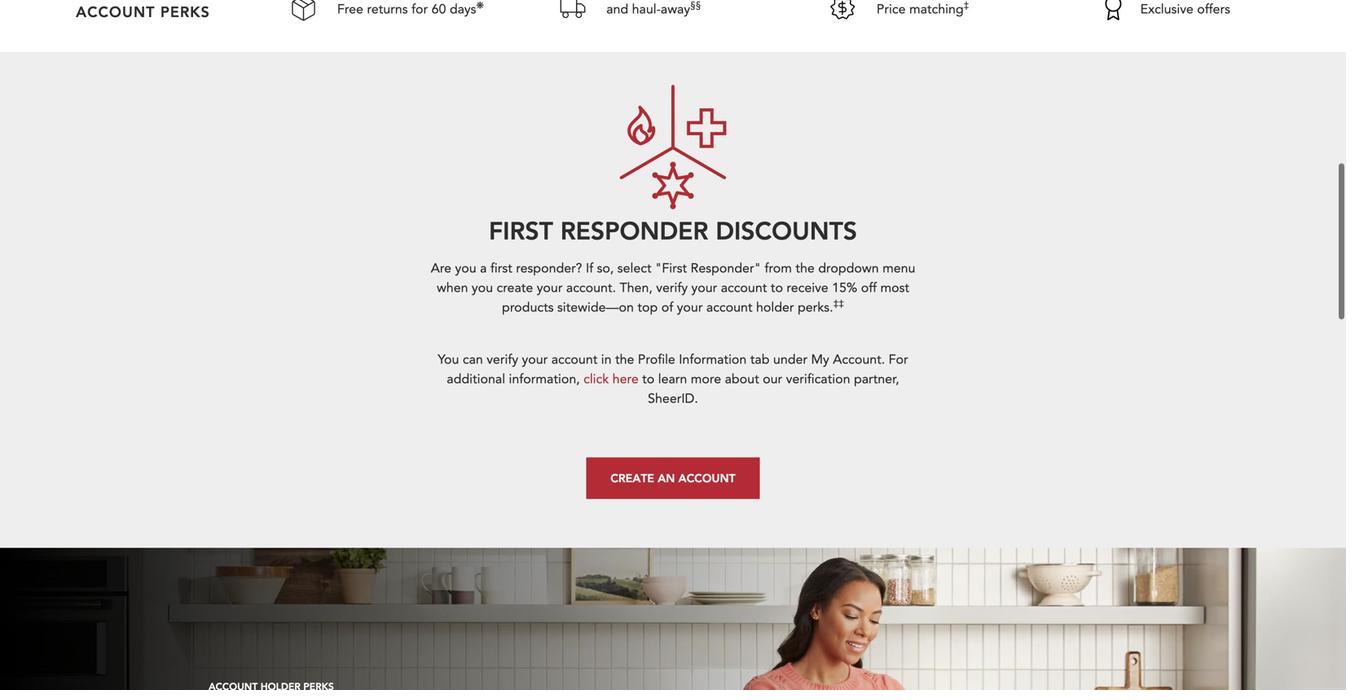 Task type: vqa. For each thing, say whether or not it's contained in the screenshot.
FROM
yes



Task type: describe. For each thing, give the bounding box(es) containing it.
your down responder?
[[537, 279, 563, 297]]

when
[[437, 279, 468, 297]]

a box icon. image
[[286, 0, 321, 25]]

partner,
[[854, 371, 900, 388]]

information
[[679, 351, 747, 369]]

discounts
[[716, 214, 858, 246]]

15%
[[833, 279, 858, 297]]

to inside click here to learn more about our verification partner, sheerid.
[[643, 371, 655, 388]]

holder
[[757, 299, 795, 317]]

perks
[[160, 2, 210, 21]]

1 vertical spatial you
[[472, 279, 493, 297]]

then,
[[620, 279, 653, 297]]

tab
[[751, 351, 770, 369]]

to inside are you a first responder? if so, select "first responder" from the dropdown menu when you create your account. then, verify your account to receive 15% off most products sitewide—on top of your account holder perks.
[[771, 279, 783, 297]]

60
[[432, 1, 446, 19]]

verification
[[786, 371, 851, 388]]

first
[[491, 260, 513, 278]]

exclusive
[[1141, 1, 1194, 19]]

first responders icon image
[[619, 85, 727, 210]]

sheerid.
[[648, 390, 699, 408]]

account.
[[833, 351, 886, 369]]

dropdown
[[819, 260, 879, 278]]

away
[[661, 1, 691, 19]]

create
[[611, 471, 655, 486]]

and haul-away
[[607, 1, 691, 19]]

under
[[774, 351, 808, 369]]

days
[[450, 1, 477, 19]]

an
[[658, 471, 675, 486]]

the inside you can verify your account in the profile information tab under my account. for additional information,
[[616, 351, 635, 369]]

verify inside you can verify your account in the profile information tab under my account. for additional information,
[[487, 351, 519, 369]]

your right of
[[677, 299, 703, 317]]

exclusive offers
[[1141, 1, 1231, 19]]

0 vertical spatial account
[[76, 2, 155, 21]]

click here link
[[584, 371, 639, 388]]

0 vertical spatial you
[[455, 260, 477, 278]]

0 vertical spatial account
[[721, 279, 768, 297]]

price matching
[[877, 1, 964, 19]]

my
[[812, 351, 830, 369]]

are
[[431, 260, 452, 278]]

are you a first responder? if so, select "first responder" from the dropdown menu when you create your account. then, verify your account to receive 15% off most products sitewide—on top of your account holder perks.
[[431, 260, 916, 317]]

in
[[602, 351, 612, 369]]

from
[[765, 260, 792, 278]]

a
[[480, 260, 487, 278]]

account inside "link"
[[679, 471, 736, 486]]

haul-
[[632, 1, 661, 19]]

profile
[[638, 351, 676, 369]]

learn
[[659, 371, 688, 388]]

responder
[[561, 214, 709, 246]]

free
[[337, 1, 364, 19]]

1 vertical spatial account
[[707, 299, 753, 317]]

for
[[412, 1, 428, 19]]

first responder discounts
[[489, 214, 858, 246]]

off
[[862, 279, 877, 297]]



Task type: locate. For each thing, give the bounding box(es) containing it.
about
[[725, 371, 760, 388]]

‡‡
[[834, 297, 845, 311]]

2 vertical spatial account
[[552, 351, 598, 369]]

you left the a
[[455, 260, 477, 278]]

offers
[[1198, 1, 1231, 19]]

0 horizontal spatial to
[[643, 371, 655, 388]]

1 horizontal spatial account
[[679, 471, 736, 486]]

account right an
[[679, 471, 736, 486]]

0 horizontal spatial account
[[76, 2, 155, 21]]

responder?
[[516, 260, 583, 278]]

the up receive
[[796, 260, 815, 278]]

you down the a
[[472, 279, 493, 297]]

the inside are you a first responder? if so, select "first responder" from the dropdown menu when you create your account. then, verify your account to receive 15% off most products sitewide—on top of your account holder perks.
[[796, 260, 815, 278]]

1 vertical spatial verify
[[487, 351, 519, 369]]

create
[[497, 279, 533, 297]]

for
[[889, 351, 909, 369]]

to down from
[[771, 279, 783, 297]]

to
[[771, 279, 783, 297], [643, 371, 655, 388]]

verify right can
[[487, 351, 519, 369]]

price
[[877, 1, 906, 19]]

account inside you can verify your account in the profile information tab under my account. for additional information,
[[552, 351, 598, 369]]

so,
[[597, 260, 614, 278]]

account.
[[567, 279, 616, 297]]

matching
[[910, 1, 964, 19]]

responder"
[[691, 260, 761, 278]]

verify
[[657, 279, 688, 297], [487, 351, 519, 369]]

and
[[607, 1, 629, 19]]

your
[[537, 279, 563, 297], [692, 279, 718, 297], [677, 299, 703, 317], [522, 351, 548, 369]]

our
[[763, 371, 783, 388]]

your up information,
[[522, 351, 548, 369]]

you can verify your account in the profile information tab under my account. for additional information,
[[438, 351, 909, 388]]

a dollar sign icon. image
[[826, 0, 861, 25]]

1 vertical spatial the
[[616, 351, 635, 369]]

if
[[586, 260, 594, 278]]

"first
[[656, 260, 687, 278]]

more
[[691, 371, 722, 388]]

sitewide—on
[[558, 299, 634, 317]]

account
[[721, 279, 768, 297], [707, 299, 753, 317], [552, 351, 598, 369]]

1 horizontal spatial verify
[[657, 279, 688, 297]]

account perks
[[76, 2, 210, 21]]

click here to learn more about our verification partner, sheerid.
[[584, 371, 900, 408]]

0 horizontal spatial verify
[[487, 351, 519, 369]]

perks.
[[798, 299, 834, 317]]

you
[[455, 260, 477, 278], [472, 279, 493, 297]]

a ribbon icon. image
[[1096, 0, 1125, 26]]

0 vertical spatial the
[[796, 260, 815, 278]]

1 vertical spatial account
[[679, 471, 736, 486]]

1 vertical spatial to
[[643, 371, 655, 388]]

receive
[[787, 279, 829, 297]]

a truck icon. image
[[556, 0, 590, 25]]

1 horizontal spatial the
[[796, 260, 815, 278]]

of
[[662, 299, 674, 317]]

account left perks
[[76, 2, 155, 21]]

0 horizontal spatial the
[[616, 351, 635, 369]]

select
[[618, 260, 652, 278]]

returns
[[367, 1, 408, 19]]

information,
[[509, 371, 580, 388]]

click
[[584, 371, 609, 388]]

you
[[438, 351, 459, 369]]

the right the in
[[616, 351, 635, 369]]

create an account link
[[586, 458, 760, 499]]

1 horizontal spatial to
[[771, 279, 783, 297]]

to down profile
[[643, 371, 655, 388]]

verify inside are you a first responder? if so, select "first responder" from the dropdown menu when you create your account. then, verify your account to receive 15% off most products sitewide—on top of your account holder perks.
[[657, 279, 688, 297]]

here
[[613, 371, 639, 388]]

0 vertical spatial verify
[[657, 279, 688, 297]]

the
[[796, 260, 815, 278], [616, 351, 635, 369]]

account
[[76, 2, 155, 21], [679, 471, 736, 486]]

attaching a dough hook to a kitchenaid® stand mixer. image
[[0, 548, 1347, 691]]

free returns for 60 days
[[337, 1, 477, 19]]

first
[[489, 214, 553, 246]]

products
[[502, 299, 554, 317]]

can
[[463, 351, 483, 369]]

0 vertical spatial to
[[771, 279, 783, 297]]

your down responder"
[[692, 279, 718, 297]]

verify down "first
[[657, 279, 688, 297]]

most
[[881, 279, 910, 297]]

menu
[[883, 260, 916, 278]]

additional
[[447, 371, 506, 388]]

top
[[638, 299, 658, 317]]

your inside you can verify your account in the profile information tab under my account. for additional information,
[[522, 351, 548, 369]]

create an account
[[611, 471, 736, 486]]



